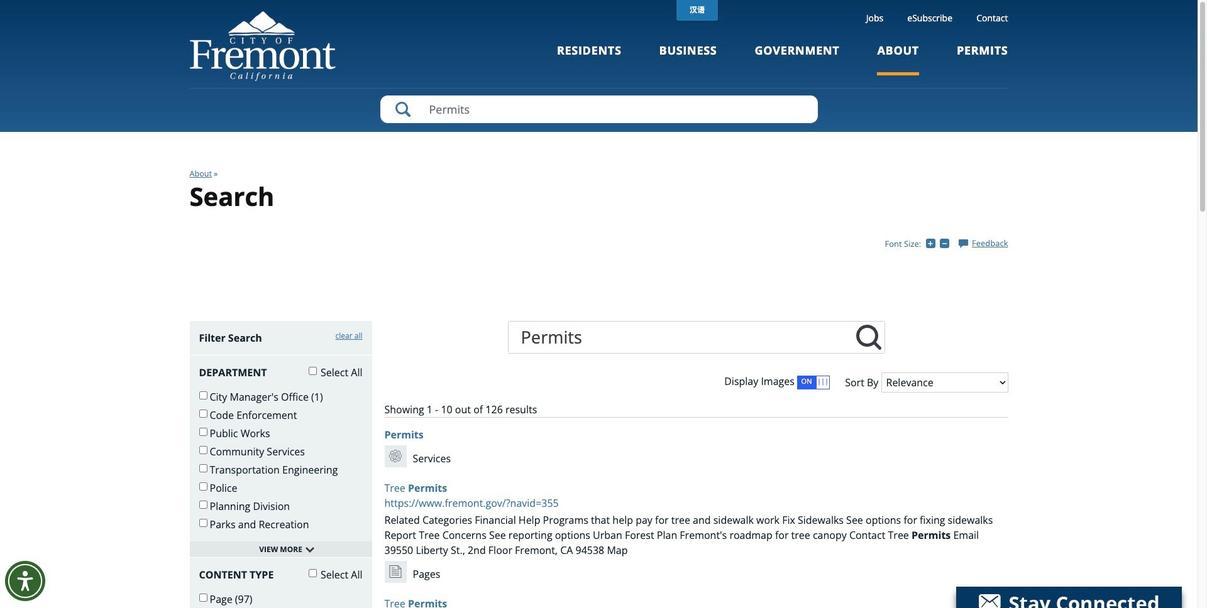 Task type: vqa. For each thing, say whether or not it's contained in the screenshot.
files on the top left of the page
no



Task type: locate. For each thing, give the bounding box(es) containing it.
None checkbox
[[199, 392, 207, 400], [199, 428, 207, 436], [199, 446, 207, 455], [199, 465, 207, 473], [199, 501, 207, 509], [199, 519, 207, 527], [199, 594, 207, 602], [199, 392, 207, 400], [199, 428, 207, 436], [199, 446, 207, 455], [199, 465, 207, 473], [199, 501, 207, 509], [199, 519, 207, 527], [199, 594, 207, 602]]

Search... text field
[[508, 322, 853, 353]]

None text field
[[853, 322, 884, 353]]

stay connected image
[[956, 580, 1181, 609]]

Search text field
[[380, 96, 818, 123]]

None checkbox
[[309, 367, 317, 375], [199, 410, 207, 418], [199, 483, 207, 491], [309, 570, 317, 578], [309, 367, 317, 375], [199, 410, 207, 418], [199, 483, 207, 491], [309, 570, 317, 578]]



